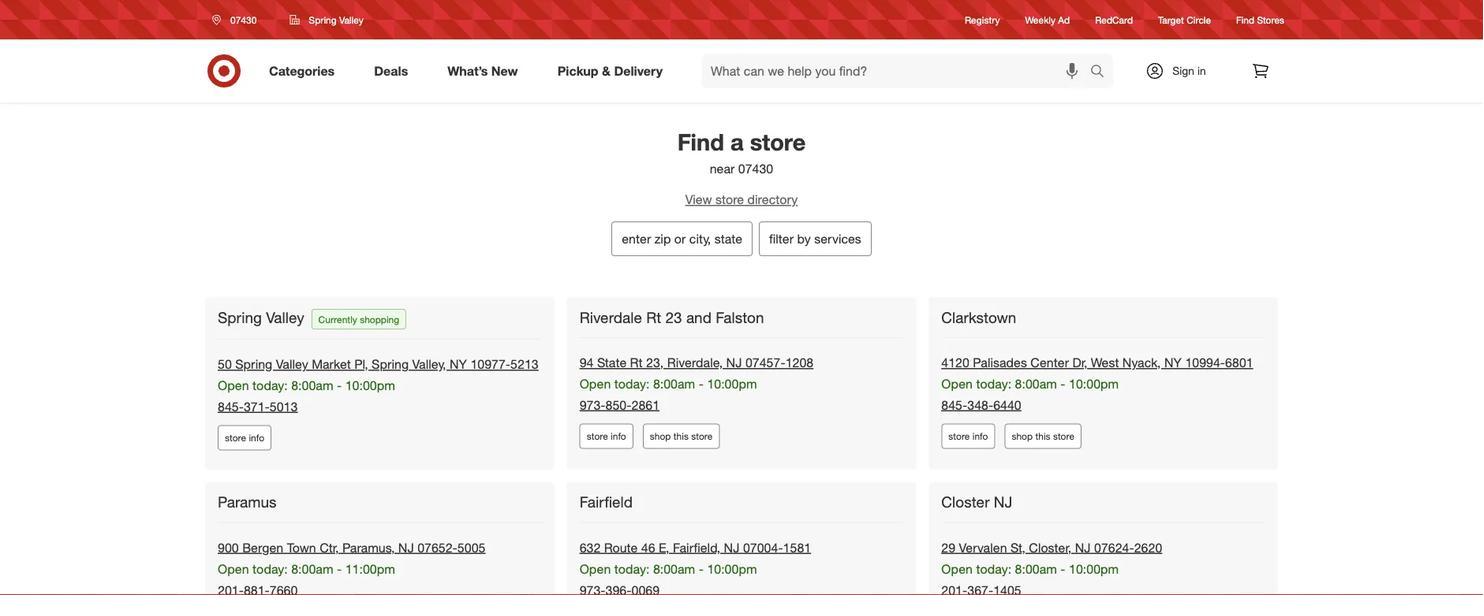 Task type: vqa. For each thing, say whether or not it's contained in the screenshot.
bottommost the Spring Valley
yes



Task type: locate. For each thing, give the bounding box(es) containing it.
registry link
[[965, 13, 1000, 26]]

0 vertical spatial valley
[[339, 14, 363, 26]]

today: down bergen on the bottom
[[253, 562, 288, 577]]

this
[[674, 431, 689, 443], [1035, 431, 1051, 443]]

2 horizontal spatial store info
[[949, 431, 988, 443]]

nj inside 632 route 46 e, fairfield, nj 07004-1581 open today: 8:00am - 10:00pm
[[724, 541, 740, 556]]

store info link for spring valley
[[218, 426, 271, 451]]

fairfield,
[[673, 541, 720, 556]]

shop this store
[[650, 431, 713, 443], [1012, 431, 1075, 443]]

open inside 632 route 46 e, fairfield, nj 07004-1581 open today: 8:00am - 10:00pm
[[580, 562, 611, 577]]

23,
[[646, 355, 664, 371]]

zip
[[655, 231, 671, 246]]

open down 900
[[218, 562, 249, 577]]

10:00pm down 4120 palisades center dr, west nyack, ny 10994-6801 link
[[1069, 377, 1119, 392]]

closter nj
[[941, 494, 1013, 512]]

shop this store button down 6440
[[1005, 424, 1082, 449]]

2 shop this store button from the left
[[1005, 424, 1082, 449]]

1 vertical spatial find
[[677, 128, 724, 156]]

find for a
[[677, 128, 724, 156]]

this down 94 state rt 23, riverdale, nj 07457-1208 open today: 8:00am - 10:00pm 973-850-2861
[[674, 431, 689, 443]]

falston
[[716, 308, 764, 327]]

2 vertical spatial valley
[[276, 357, 308, 372]]

0 horizontal spatial this
[[674, 431, 689, 443]]

info down 850-
[[611, 431, 626, 443]]

10:00pm down 07624- in the right of the page
[[1069, 562, 1119, 577]]

clarkstown link
[[941, 308, 1020, 327]]

0 vertical spatial 07430
[[230, 14, 257, 26]]

1 horizontal spatial shop this store
[[1012, 431, 1075, 443]]

0 horizontal spatial store info link
[[218, 426, 271, 451]]

07430 inside the 07430 'dropdown button'
[[230, 14, 257, 26]]

store info down 850-
[[587, 431, 626, 443]]

1 horizontal spatial 845-
[[941, 398, 967, 413]]

valley inside dropdown button
[[339, 14, 363, 26]]

clarkstown
[[941, 308, 1016, 327]]

open
[[580, 377, 611, 392], [941, 377, 973, 392], [218, 378, 249, 394], [218, 562, 249, 577], [580, 562, 611, 577], [941, 562, 973, 577]]

10:00pm inside 94 state rt 23, riverdale, nj 07457-1208 open today: 8:00am - 10:00pm 973-850-2861
[[707, 377, 757, 392]]

info down 348-
[[973, 431, 988, 443]]

store down 4120 palisades center dr, west nyack, ny 10994-6801 open today: 8:00am - 10:00pm 845-348-6440
[[1053, 431, 1075, 443]]

- down fairfield, at the bottom of page
[[699, 562, 704, 577]]

rt left 23,
[[630, 355, 643, 371]]

nj
[[726, 355, 742, 371], [994, 494, 1013, 512], [398, 541, 414, 556], [724, 541, 740, 556], [1075, 541, 1091, 556]]

center
[[1031, 355, 1069, 371]]

target
[[1158, 14, 1184, 26]]

view store directory
[[685, 192, 798, 207]]

- inside '50 spring valley market pl, spring valley, ny 10977-5213 open today: 8:00am - 10:00pm 845-371-5013'
[[337, 378, 342, 394]]

nj right closter
[[994, 494, 1013, 512]]

weekly ad
[[1025, 14, 1070, 26]]

e,
[[659, 541, 669, 556]]

shop this store button
[[643, 424, 720, 449], [1005, 424, 1082, 449]]

today: up 845-371-5013 link
[[253, 378, 288, 394]]

this down center in the right bottom of the page
[[1035, 431, 1051, 443]]

directory
[[748, 192, 798, 207]]

845- inside '50 spring valley market pl, spring valley, ny 10977-5213 open today: 8:00am - 10:00pm 845-371-5013'
[[218, 399, 244, 415]]

target circle link
[[1158, 13, 1211, 26]]

07004-
[[743, 541, 783, 556]]

riverdale rt 23 and falston link
[[580, 308, 767, 327]]

8:00am inside 900 bergen town ctr, paramus, nj 07652-5005 open today: 8:00am - 11:00pm
[[291, 562, 333, 577]]

632
[[580, 541, 601, 556]]

spring inside dropdown button
[[309, 14, 337, 26]]

1 horizontal spatial find
[[1236, 14, 1255, 26]]

07457-
[[745, 355, 785, 371]]

store info link down 371-
[[218, 426, 271, 451]]

spring valley up the categories link
[[309, 14, 363, 26]]

shop this store button down 2861
[[643, 424, 720, 449]]

8:00am inside '50 spring valley market pl, spring valley, ny 10977-5213 open today: 8:00am - 10:00pm 845-371-5013'
[[291, 378, 333, 394]]

1 vertical spatial rt
[[630, 355, 643, 371]]

town
[[287, 541, 316, 556]]

1 shop from the left
[[650, 431, 671, 443]]

845- down 50 at the left bottom of the page
[[218, 399, 244, 415]]

4120 palisades center dr, west nyack, ny 10994-6801 open today: 8:00am - 10:00pm 845-348-6440
[[941, 355, 1253, 413]]

- inside 94 state rt 23, riverdale, nj 07457-1208 open today: 8:00am - 10:00pm 973-850-2861
[[699, 377, 704, 392]]

sign in
[[1172, 64, 1206, 78]]

info for clarkstown
[[973, 431, 988, 443]]

ny right valley, on the left of the page
[[450, 357, 467, 372]]

store down 94 state rt 23, riverdale, nj 07457-1208 open today: 8:00am - 10:00pm 973-850-2861
[[691, 431, 713, 443]]

dr,
[[1072, 355, 1087, 371]]

today: inside 632 route 46 e, fairfield, nj 07004-1581 open today: 8:00am - 10:00pm
[[614, 562, 650, 577]]

1 horizontal spatial store info
[[587, 431, 626, 443]]

rt inside 94 state rt 23, riverdale, nj 07457-1208 open today: 8:00am - 10:00pm 973-850-2861
[[630, 355, 643, 371]]

8:00am inside 94 state rt 23, riverdale, nj 07457-1208 open today: 8:00am - 10:00pm 973-850-2861
[[653, 377, 695, 392]]

shop this store button for clarkstown
[[1005, 424, 1082, 449]]

shop down 2861
[[650, 431, 671, 443]]

- down 94 state rt 23, riverdale, nj 07457-1208 link
[[699, 377, 704, 392]]

- inside 4120 palisades center dr, west nyack, ny 10994-6801 open today: 8:00am - 10:00pm 845-348-6440
[[1061, 377, 1066, 392]]

nj inside 94 state rt 23, riverdale, nj 07457-1208 open today: 8:00am - 10:00pm 973-850-2861
[[726, 355, 742, 371]]

- down 29 vervalen st, closter, nj 07624-2620 link
[[1061, 562, 1066, 577]]

find up near
[[677, 128, 724, 156]]

today: down vervalen
[[976, 562, 1011, 577]]

open down the 4120
[[941, 377, 973, 392]]

valley,
[[412, 357, 446, 372]]

spring valley inside dropdown button
[[309, 14, 363, 26]]

shop this store down 6440
[[1012, 431, 1075, 443]]

today:
[[614, 377, 650, 392], [976, 377, 1011, 392], [253, 378, 288, 394], [253, 562, 288, 577], [614, 562, 650, 577], [976, 562, 1011, 577]]

8:00am down e,
[[653, 562, 695, 577]]

open inside '50 spring valley market pl, spring valley, ny 10977-5213 open today: 8:00am - 10:00pm 845-371-5013'
[[218, 378, 249, 394]]

find inside the find a store near 07430
[[677, 128, 724, 156]]

8:00am down 'town'
[[291, 562, 333, 577]]

1 horizontal spatial this
[[1035, 431, 1051, 443]]

1 horizontal spatial store info link
[[580, 424, 633, 449]]

west
[[1091, 355, 1119, 371]]

open down 632
[[580, 562, 611, 577]]

900
[[218, 541, 239, 556]]

currently
[[318, 313, 357, 325]]

nj left 07652-
[[398, 541, 414, 556]]

1 horizontal spatial 07430
[[738, 161, 773, 176]]

today: down palisades
[[976, 377, 1011, 392]]

0 horizontal spatial ny
[[450, 357, 467, 372]]

0 horizontal spatial shop this store
[[650, 431, 713, 443]]

23
[[665, 308, 682, 327]]

state
[[714, 231, 742, 246]]

store info down 348-
[[949, 431, 988, 443]]

paramus link
[[218, 494, 280, 512]]

today: inside 4120 palisades center dr, west nyack, ny 10994-6801 open today: 8:00am - 10:00pm 845-348-6440
[[976, 377, 1011, 392]]

shop
[[650, 431, 671, 443], [1012, 431, 1033, 443]]

store inside the find a store near 07430
[[750, 128, 806, 156]]

find inside find stores link
[[1236, 14, 1255, 26]]

by
[[797, 231, 811, 246]]

2861
[[632, 398, 660, 413]]

nyack,
[[1123, 355, 1161, 371]]

store right a
[[750, 128, 806, 156]]

open inside 29 vervalen st, closter, nj 07624-2620 open today: 8:00am - 10:00pm
[[941, 562, 973, 577]]

open down 50 at the left bottom of the page
[[218, 378, 249, 394]]

973-850-2861 link
[[580, 398, 660, 413]]

632 route 46 e, fairfield, nj 07004-1581 open today: 8:00am - 10:00pm
[[580, 541, 811, 577]]

8:00am down market
[[291, 378, 333, 394]]

1 vertical spatial 07430
[[738, 161, 773, 176]]

open up the 973-
[[580, 377, 611, 392]]

closter
[[941, 494, 990, 512]]

1208
[[785, 355, 814, 371]]

state
[[597, 355, 627, 371]]

11:00pm
[[345, 562, 395, 577]]

and
[[686, 308, 712, 327]]

nj left 07004-
[[724, 541, 740, 556]]

0 horizontal spatial spring valley
[[218, 308, 304, 327]]

1 shop this store button from the left
[[643, 424, 720, 449]]

2 this from the left
[[1035, 431, 1051, 443]]

market
[[312, 357, 351, 372]]

shop this store for clarkstown
[[1012, 431, 1075, 443]]

8:00am down 23,
[[653, 377, 695, 392]]

-
[[699, 377, 704, 392], [1061, 377, 1066, 392], [337, 378, 342, 394], [337, 562, 342, 577], [699, 562, 704, 577], [1061, 562, 1066, 577]]

- down center in the right bottom of the page
[[1061, 377, 1066, 392]]

store info down 371-
[[225, 432, 264, 444]]

enter zip or city, state
[[622, 231, 742, 246]]

today: down route
[[614, 562, 650, 577]]

what's new
[[448, 63, 518, 79]]

ctr,
[[320, 541, 339, 556]]

10:00pm down 07457-
[[707, 377, 757, 392]]

0 horizontal spatial shop
[[650, 431, 671, 443]]

filter by services button
[[759, 222, 872, 256]]

1 vertical spatial spring valley
[[218, 308, 304, 327]]

store info link for clarkstown
[[941, 424, 995, 449]]

8:00am down center in the right bottom of the page
[[1015, 377, 1057, 392]]

5213
[[511, 357, 539, 372]]

ny inside 4120 palisades center dr, west nyack, ny 10994-6801 open today: 8:00am - 10:00pm 845-348-6440
[[1164, 355, 1182, 371]]

store info link for riverdale rt 23 and falston
[[580, 424, 633, 449]]

8:00am down closter,
[[1015, 562, 1057, 577]]

1 shop this store from the left
[[650, 431, 713, 443]]

info
[[611, 431, 626, 443], [973, 431, 988, 443], [249, 432, 264, 444]]

07652-
[[417, 541, 457, 556]]

2 horizontal spatial store info link
[[941, 424, 995, 449]]

pickup & delivery
[[557, 63, 663, 79]]

store info link down 850-
[[580, 424, 633, 449]]

0 horizontal spatial find
[[677, 128, 724, 156]]

spring up the categories link
[[309, 14, 337, 26]]

spring
[[309, 14, 337, 26], [218, 308, 262, 327], [235, 357, 272, 372], [372, 357, 409, 372]]

0 vertical spatial find
[[1236, 14, 1255, 26]]

valley left market
[[276, 357, 308, 372]]

rt left 23 at the bottom left of page
[[646, 308, 661, 327]]

07430
[[230, 14, 257, 26], [738, 161, 773, 176]]

today: inside 900 bergen town ctr, paramus, nj 07652-5005 open today: 8:00am - 11:00pm
[[253, 562, 288, 577]]

07430 inside the find a store near 07430
[[738, 161, 773, 176]]

8:00am inside 29 vervalen st, closter, nj 07624-2620 open today: 8:00am - 10:00pm
[[1015, 562, 1057, 577]]

store info for clarkstown
[[949, 431, 988, 443]]

1 horizontal spatial shop this store button
[[1005, 424, 1082, 449]]

2 shop from the left
[[1012, 431, 1033, 443]]

shop this store button for riverdale rt 23 and falston
[[643, 424, 720, 449]]

850-
[[606, 398, 632, 413]]

open down 29
[[941, 562, 973, 577]]

973-
[[580, 398, 606, 413]]

1 horizontal spatial rt
[[646, 308, 661, 327]]

10:00pm down "50 spring valley market pl, spring valley, ny 10977-5213" link
[[345, 378, 395, 394]]

today: up 973-850-2861 link
[[614, 377, 650, 392]]

nj inside 900 bergen town ctr, paramus, nj 07652-5005 open today: 8:00am - 11:00pm
[[398, 541, 414, 556]]

this for riverdale rt 23 and falston
[[674, 431, 689, 443]]

valley left 'currently'
[[266, 308, 304, 327]]

services
[[814, 231, 861, 246]]

10:00pm down 07004-
[[707, 562, 757, 577]]

1 horizontal spatial ny
[[1164, 355, 1182, 371]]

1 this from the left
[[674, 431, 689, 443]]

spring valley up 50 at the left bottom of the page
[[218, 308, 304, 327]]

2 shop this store from the left
[[1012, 431, 1075, 443]]

0 horizontal spatial shop this store button
[[643, 424, 720, 449]]

filter
[[769, 231, 794, 246]]

94
[[580, 355, 594, 371]]

nj left 07457-
[[726, 355, 742, 371]]

1 horizontal spatial shop
[[1012, 431, 1033, 443]]

&
[[602, 63, 611, 79]]

2 horizontal spatial info
[[973, 431, 988, 443]]

pickup & delivery link
[[544, 54, 682, 88]]

0 vertical spatial spring valley
[[309, 14, 363, 26]]

nj left 07624- in the right of the page
[[1075, 541, 1091, 556]]

- down the ctr,
[[337, 562, 342, 577]]

0 horizontal spatial store info
[[225, 432, 264, 444]]

0 horizontal spatial 845-
[[218, 399, 244, 415]]

371-
[[244, 399, 270, 415]]

store info link down 348-
[[941, 424, 995, 449]]

- inside 632 route 46 e, fairfield, nj 07004-1581 open today: 8:00am - 10:00pm
[[699, 562, 704, 577]]

info down 371-
[[249, 432, 264, 444]]

shop this store down 2861
[[650, 431, 713, 443]]

0 vertical spatial rt
[[646, 308, 661, 327]]

spring valley
[[309, 14, 363, 26], [218, 308, 304, 327]]

valley
[[339, 14, 363, 26], [266, 308, 304, 327], [276, 357, 308, 372]]

ny right "nyack,"
[[1164, 355, 1182, 371]]

1 vertical spatial valley
[[266, 308, 304, 327]]

07430 button
[[202, 6, 273, 34]]

valley up deals link
[[339, 14, 363, 26]]

1 horizontal spatial info
[[611, 431, 626, 443]]

845- down the 4120
[[941, 398, 967, 413]]

0 horizontal spatial info
[[249, 432, 264, 444]]

store info
[[587, 431, 626, 443], [949, 431, 988, 443], [225, 432, 264, 444]]

- down market
[[337, 378, 342, 394]]

10994-
[[1185, 355, 1225, 371]]

0 horizontal spatial rt
[[630, 355, 643, 371]]

store down the 973-
[[587, 431, 608, 443]]

view store directory link
[[189, 191, 1294, 209]]

find left stores
[[1236, 14, 1255, 26]]

1 horizontal spatial spring valley
[[309, 14, 363, 26]]

0 horizontal spatial 07430
[[230, 14, 257, 26]]

shop down 6440
[[1012, 431, 1033, 443]]



Task type: describe. For each thing, give the bounding box(es) containing it.
5005
[[457, 541, 486, 556]]

store info for riverdale rt 23 and falston
[[587, 431, 626, 443]]

open inside 94 state rt 23, riverdale, nj 07457-1208 open today: 8:00am - 10:00pm 973-850-2861
[[580, 377, 611, 392]]

deals link
[[361, 54, 428, 88]]

near
[[710, 161, 735, 176]]

shopping
[[360, 313, 399, 325]]

delivery
[[614, 63, 663, 79]]

view
[[685, 192, 712, 207]]

5013
[[270, 399, 298, 415]]

sign
[[1172, 64, 1195, 78]]

find for stores
[[1236, 14, 1255, 26]]

8:00am inside 4120 palisades center dr, west nyack, ny 10994-6801 open today: 8:00am - 10:00pm 845-348-6440
[[1015, 377, 1057, 392]]

weekly
[[1025, 14, 1056, 26]]

50 spring valley market pl, spring valley, ny 10977-5213 open today: 8:00am - 10:00pm 845-371-5013
[[218, 357, 539, 415]]

categories
[[269, 63, 335, 79]]

fairfield link
[[580, 494, 636, 512]]

today: inside 94 state rt 23, riverdale, nj 07457-1208 open today: 8:00am - 10:00pm 973-850-2861
[[614, 377, 650, 392]]

6801
[[1225, 355, 1253, 371]]

845- inside 4120 palisades center dr, west nyack, ny 10994-6801 open today: 8:00am - 10:00pm 845-348-6440
[[941, 398, 967, 413]]

4120
[[941, 355, 970, 371]]

348-
[[967, 398, 993, 413]]

target circle
[[1158, 14, 1211, 26]]

riverdale rt 23 and falston
[[580, 308, 764, 327]]

riverdale,
[[667, 355, 723, 371]]

spring valley button
[[280, 6, 374, 34]]

- inside 900 bergen town ctr, paramus, nj 07652-5005 open today: 8:00am - 11:00pm
[[337, 562, 342, 577]]

845-348-6440 link
[[941, 398, 1021, 413]]

2620
[[1134, 541, 1162, 556]]

bergen
[[242, 541, 283, 556]]

enter
[[622, 231, 651, 246]]

sign in link
[[1132, 54, 1231, 88]]

or
[[674, 231, 686, 246]]

nj inside 29 vervalen st, closter, nj 07624-2620 open today: 8:00am - 10:00pm
[[1075, 541, 1091, 556]]

1581
[[783, 541, 811, 556]]

spring right 50 at the left bottom of the page
[[235, 357, 272, 372]]

29
[[941, 541, 955, 556]]

closter nj link
[[941, 494, 1016, 512]]

nj for 632 route 46 e, fairfield, nj 07004-1581 open today: 8:00am - 10:00pm
[[724, 541, 740, 556]]

a
[[731, 128, 744, 156]]

search
[[1083, 65, 1121, 80]]

weekly ad link
[[1025, 13, 1070, 26]]

today: inside '50 spring valley market pl, spring valley, ny 10977-5213 open today: 8:00am - 10:00pm 845-371-5013'
[[253, 378, 288, 394]]

find stores link
[[1236, 13, 1284, 26]]

- inside 29 vervalen st, closter, nj 07624-2620 open today: 8:00am - 10:00pm
[[1061, 562, 1066, 577]]

50
[[218, 357, 232, 372]]

shop for clarkstown
[[1012, 431, 1033, 443]]

29 vervalen st, closter, nj 07624-2620 link
[[941, 541, 1162, 556]]

info for spring valley
[[249, 432, 264, 444]]

10:00pm inside '50 spring valley market pl, spring valley, ny 10977-5213 open today: 8:00am - 10:00pm 845-371-5013'
[[345, 378, 395, 394]]

900 bergen town ctr, paramus, nj 07652-5005 open today: 8:00am - 11:00pm
[[218, 541, 486, 577]]

registry
[[965, 14, 1000, 26]]

store info for spring valley
[[225, 432, 264, 444]]

8:00am inside 632 route 46 e, fairfield, nj 07004-1581 open today: 8:00am - 10:00pm
[[653, 562, 695, 577]]

pl,
[[354, 357, 368, 372]]

palisades
[[973, 355, 1027, 371]]

what's new link
[[434, 54, 538, 88]]

94 state rt 23, riverdale, nj 07457-1208 link
[[580, 355, 814, 371]]

circle
[[1187, 14, 1211, 26]]

store down 371-
[[225, 432, 246, 444]]

pickup
[[557, 63, 598, 79]]

845-371-5013 link
[[218, 399, 298, 415]]

route
[[604, 541, 638, 556]]

50 spring valley market pl, spring valley, ny 10977-5213 link
[[218, 357, 539, 372]]

valley inside '50 spring valley market pl, spring valley, ny 10977-5213 open today: 8:00am - 10:00pm 845-371-5013'
[[276, 357, 308, 372]]

ny inside '50 spring valley market pl, spring valley, ny 10977-5213 open today: 8:00am - 10:00pm 845-371-5013'
[[450, 357, 467, 372]]

categories link
[[256, 54, 354, 88]]

spring right pl, at the bottom left
[[372, 357, 409, 372]]

what's
[[448, 63, 488, 79]]

deals
[[374, 63, 408, 79]]

10:00pm inside 632 route 46 e, fairfield, nj 07004-1581 open today: 8:00am - 10:00pm
[[707, 562, 757, 577]]

What can we help you find? suggestions appear below search field
[[701, 54, 1094, 88]]

city,
[[689, 231, 711, 246]]

filter by services
[[769, 231, 861, 246]]

today: inside 29 vervalen st, closter, nj 07624-2620 open today: 8:00am - 10:00pm
[[976, 562, 1011, 577]]

store down 348-
[[949, 431, 970, 443]]

riverdale
[[580, 308, 642, 327]]

shop this store for riverdale rt 23 and falston
[[650, 431, 713, 443]]

new
[[491, 63, 518, 79]]

open inside 4120 palisades center dr, west nyack, ny 10994-6801 open today: 8:00am - 10:00pm 845-348-6440
[[941, 377, 973, 392]]

search button
[[1083, 54, 1121, 92]]

900 bergen town ctr, paramus, nj 07652-5005 link
[[218, 541, 486, 556]]

enter zip or city, state button
[[612, 222, 753, 256]]

94 state rt 23, riverdale, nj 07457-1208 open today: 8:00am - 10:00pm 973-850-2861
[[580, 355, 814, 413]]

10:00pm inside 4120 palisades center dr, west nyack, ny 10994-6801 open today: 8:00am - 10:00pm 845-348-6440
[[1069, 377, 1119, 392]]

ad
[[1058, 14, 1070, 26]]

this for clarkstown
[[1035, 431, 1051, 443]]

currently shopping
[[318, 313, 399, 325]]

spring up 50 at the left bottom of the page
[[218, 308, 262, 327]]

nj for 900 bergen town ctr, paramus, nj 07652-5005 open today: 8:00am - 11:00pm
[[398, 541, 414, 556]]

vervalen
[[959, 541, 1007, 556]]

store right view
[[716, 192, 744, 207]]

shop for riverdale rt 23 and falston
[[650, 431, 671, 443]]

nj for 94 state rt 23, riverdale, nj 07457-1208 open today: 8:00am - 10:00pm 973-850-2861
[[726, 355, 742, 371]]

open inside 900 bergen town ctr, paramus, nj 07652-5005 open today: 8:00am - 11:00pm
[[218, 562, 249, 577]]

07624-
[[1094, 541, 1134, 556]]

info for riverdale rt 23 and falston
[[611, 431, 626, 443]]

paramus,
[[342, 541, 395, 556]]

632 route 46 e, fairfield, nj 07004-1581 link
[[580, 541, 811, 556]]

46
[[641, 541, 655, 556]]

10:00pm inside 29 vervalen st, closter, nj 07624-2620 open today: 8:00am - 10:00pm
[[1069, 562, 1119, 577]]

find a store near 07430
[[677, 128, 806, 176]]

find stores
[[1236, 14, 1284, 26]]



